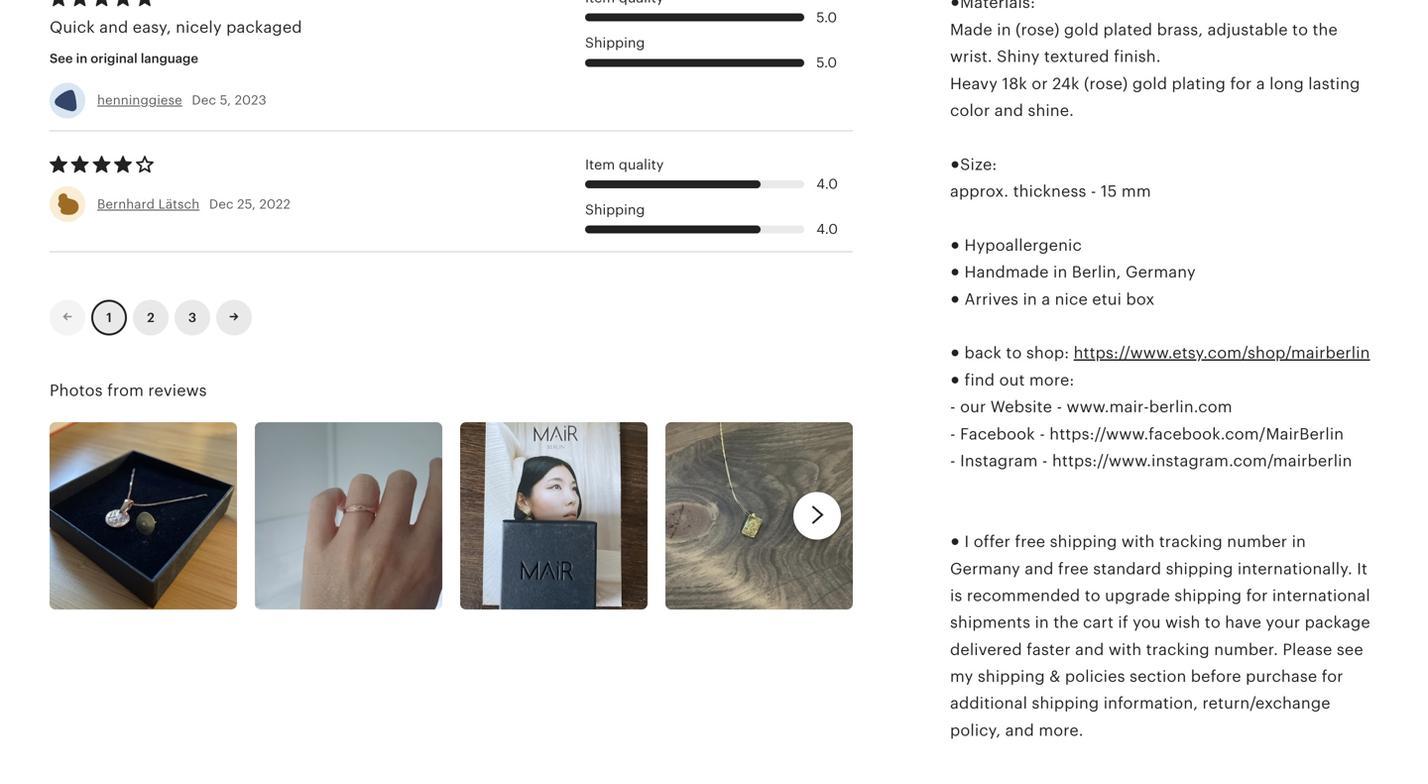 Task type: describe. For each thing, give the bounding box(es) containing it.
additional
[[950, 695, 1028, 713]]

4 ● from the top
[[950, 344, 960, 362]]

website
[[991, 398, 1052, 416]]

berlin.com
[[1149, 398, 1232, 416]]

www.mair-
[[1067, 398, 1149, 416]]

brass,
[[1157, 21, 1203, 39]]

cart
[[1083, 614, 1114, 632]]

and up policies
[[1075, 641, 1104, 659]]

our
[[960, 398, 986, 416]]

shiny
[[997, 48, 1040, 66]]

from
[[107, 382, 144, 400]]

2 link
[[133, 300, 169, 336]]

heavy
[[950, 75, 998, 92]]

item
[[585, 157, 615, 172]]

https://www.etsy.com/shop/mairberlin
[[1074, 344, 1370, 362]]

a inside made in (rose) gold plated brass, adjustable to the wrist. shiny textured finish. heavy 18k or 24k (rose) gold plating for a long lasting color and shine.
[[1256, 75, 1265, 92]]

●size:
[[950, 156, 997, 173]]

0 vertical spatial (rose)
[[1016, 21, 1060, 39]]

standard
[[1093, 560, 1162, 578]]

facebook
[[960, 425, 1035, 443]]

to inside made in (rose) gold plated brass, adjustable to the wrist. shiny textured finish. heavy 18k or 24k (rose) gold plating for a long lasting color and shine.
[[1292, 21, 1308, 39]]

0 vertical spatial with
[[1122, 533, 1155, 551]]

package
[[1305, 614, 1371, 632]]

original
[[91, 51, 138, 66]]

in up faster at the bottom
[[1035, 614, 1049, 632]]

nicely
[[176, 18, 222, 36]]

lätsch
[[158, 197, 200, 212]]

more.
[[1039, 722, 1084, 740]]

it
[[1357, 560, 1368, 578]]

24k
[[1052, 75, 1080, 92]]

3 link
[[175, 300, 210, 336]]

made
[[950, 21, 993, 39]]

1 horizontal spatial gold
[[1133, 75, 1167, 92]]

the inside "● i offer free shipping with tracking number in germany and free standard shipping internationally. it is recommended to upgrade shipping for international shipments in the cart if you wish to have your package delivered faster and with tracking number. please see my shipping & policies section before purchase for additional shipping information, return/exchange policy, and more."
[[1054, 614, 1079, 632]]

back
[[965, 344, 1002, 362]]

bernhard lätsch link
[[97, 197, 200, 212]]

finish.
[[1114, 48, 1161, 66]]

4.0 for item quality
[[816, 177, 838, 192]]

to inside ● back to shop: https://www.etsy.com/shop/mairberlin ● find out more: - our website - www.mair-berlin.com - facebook - https://www.facebook.com/mairberlin - instagram - https://www.instagram.com/mairberlin
[[1006, 344, 1022, 362]]

out
[[999, 371, 1025, 389]]

https://www.facebook.com/mairberlin
[[1050, 425, 1344, 443]]

germany inside "● i offer free shipping with tracking number in germany and free standard shipping internationally. it is recommended to upgrade shipping for international shipments in the cart if you wish to have your package delivered faster and with tracking number. please see my shipping & policies section before purchase for additional shipping information, return/exchange policy, and more."
[[950, 560, 1020, 578]]

a inside ● hypoallergenic ● handmade in berlin, germany ● arrives in a nice etui box
[[1042, 290, 1051, 308]]

henninggiese dec 5, 2023
[[97, 93, 267, 108]]

photos from reviews
[[50, 382, 207, 400]]

1 5.0 from the top
[[816, 10, 837, 25]]

1 vertical spatial dec
[[209, 197, 234, 212]]

or
[[1032, 75, 1048, 92]]

quality
[[619, 157, 664, 172]]

3 ● from the top
[[950, 290, 960, 308]]

shipping for 4.0
[[585, 202, 645, 218]]

bernhard
[[97, 197, 155, 212]]

2022
[[259, 197, 291, 212]]

1 vertical spatial tracking
[[1146, 641, 1210, 659]]

● hypoallergenic ● handmade in berlin, germany ● arrives in a nice etui box
[[950, 236, 1196, 308]]

offer
[[974, 533, 1011, 551]]

● inside "● i offer free shipping with tracking number in germany and free standard shipping internationally. it is recommended to upgrade shipping for international shipments in the cart if you wish to have your package delivered faster and with tracking number. please see my shipping & policies section before purchase for additional shipping information, return/exchange policy, and more."
[[950, 533, 960, 551]]

2 ● from the top
[[950, 263, 960, 281]]

in up nice
[[1053, 263, 1068, 281]]

https://www.etsy.com/shop/mairberlin link
[[1074, 344, 1370, 362]]

4.0 for shipping
[[816, 222, 838, 237]]

instagram
[[960, 452, 1038, 470]]

number.
[[1214, 641, 1278, 659]]

0 vertical spatial free
[[1015, 533, 1046, 551]]

box
[[1126, 290, 1155, 308]]

adjustable
[[1208, 21, 1288, 39]]

berlin,
[[1072, 263, 1121, 281]]

my
[[950, 668, 973, 686]]

● i offer free shipping with tracking number in germany and free standard shipping internationally. it is recommended to upgrade shipping for international shipments in the cart if you wish to have your package delivered faster and with tracking number. please see my shipping & policies section before purchase for additional shipping information, return/exchange policy, and more.
[[950, 533, 1371, 740]]

plated
[[1103, 21, 1153, 39]]

shop:
[[1026, 344, 1069, 362]]

approx.
[[950, 183, 1009, 200]]

textured
[[1044, 48, 1110, 66]]

item quality
[[585, 157, 664, 172]]

- down 'website'
[[1040, 425, 1045, 443]]

- left our
[[950, 398, 956, 416]]

section
[[1130, 668, 1187, 686]]

- down more:
[[1057, 398, 1062, 416]]

to up cart
[[1085, 587, 1101, 605]]

see in original language
[[50, 51, 198, 66]]

henninggiese link
[[97, 93, 182, 108]]

see in original language button
[[35, 41, 213, 77]]

15
[[1101, 183, 1117, 200]]

color
[[950, 102, 990, 119]]

2
[[147, 310, 155, 325]]

nice
[[1055, 290, 1088, 308]]

https://www.instagram.com/mairberlin
[[1052, 452, 1352, 470]]

mm
[[1122, 183, 1151, 200]]

if
[[1118, 614, 1128, 632]]

shipping for 5.0
[[585, 35, 645, 51]]

1 vertical spatial for
[[1246, 587, 1268, 605]]

wish
[[1165, 614, 1201, 632]]

- left instagram
[[950, 452, 956, 470]]

quick and easy, nicely packaged
[[50, 18, 302, 36]]

easy,
[[133, 18, 171, 36]]

- inside ●size: approx. thickness - 15 mm
[[1091, 183, 1097, 200]]



Task type: vqa. For each thing, say whether or not it's contained in the screenshot.
ADD A NOTE TO DOTCHBAGCLUB dropdown button
no



Task type: locate. For each thing, give the bounding box(es) containing it.
the up faster at the bottom
[[1054, 614, 1079, 632]]

- right instagram
[[1042, 452, 1048, 470]]

shine.
[[1028, 102, 1074, 119]]

with down if
[[1109, 641, 1142, 659]]

18k
[[1002, 75, 1027, 92]]

long
[[1270, 75, 1304, 92]]

25,
[[237, 197, 256, 212]]

dec left 25,
[[209, 197, 234, 212]]

1 vertical spatial (rose)
[[1084, 75, 1128, 92]]

1 horizontal spatial germany
[[1126, 263, 1196, 281]]

1 4.0 from the top
[[816, 177, 838, 192]]

in down handmade
[[1023, 290, 1037, 308]]

● left handmade
[[950, 263, 960, 281]]

1 horizontal spatial free
[[1058, 560, 1089, 578]]

● left 'i'
[[950, 533, 960, 551]]

faster
[[1027, 641, 1071, 659]]

tracking left number
[[1159, 533, 1223, 551]]

dec left 5,
[[192, 93, 216, 108]]

your
[[1266, 614, 1301, 632]]

quick
[[50, 18, 95, 36]]

5,
[[220, 93, 231, 108]]

a left long at the right top
[[1256, 75, 1265, 92]]

with up standard
[[1122, 533, 1155, 551]]

in inside button
[[76, 51, 87, 66]]

bernhard lätsch dec 25, 2022
[[97, 197, 291, 212]]

for right plating
[[1230, 75, 1252, 92]]

and inside made in (rose) gold plated brass, adjustable to the wrist. shiny textured finish. heavy 18k or 24k (rose) gold plating for a long lasting color and shine.
[[995, 102, 1024, 119]]

upgrade
[[1105, 587, 1170, 605]]

2023
[[235, 93, 267, 108]]

0 vertical spatial gold
[[1064, 21, 1099, 39]]

more:
[[1029, 371, 1075, 389]]

have
[[1225, 614, 1262, 632]]

gold down finish.
[[1133, 75, 1167, 92]]

with
[[1122, 533, 1155, 551], [1109, 641, 1142, 659]]

0 vertical spatial tracking
[[1159, 533, 1223, 551]]

1 horizontal spatial a
[[1256, 75, 1265, 92]]

delivered
[[950, 641, 1022, 659]]

a
[[1256, 75, 1265, 92], [1042, 290, 1051, 308]]

to right wish on the right
[[1205, 614, 1221, 632]]

2 shipping from the top
[[585, 202, 645, 218]]

policy,
[[950, 722, 1001, 740]]

2 vertical spatial for
[[1322, 668, 1344, 686]]

made in (rose) gold plated brass, adjustable to the wrist. shiny textured finish. heavy 18k or 24k (rose) gold plating for a long lasting color and shine.
[[950, 21, 1360, 119]]

0 vertical spatial germany
[[1126, 263, 1196, 281]]

0 horizontal spatial germany
[[950, 560, 1020, 578]]

0 vertical spatial dec
[[192, 93, 216, 108]]

1 vertical spatial germany
[[950, 560, 1020, 578]]

2 4.0 from the top
[[816, 222, 838, 237]]

0 horizontal spatial a
[[1042, 290, 1051, 308]]

0 vertical spatial for
[[1230, 75, 1252, 92]]

for
[[1230, 75, 1252, 92], [1246, 587, 1268, 605], [1322, 668, 1344, 686]]

germany
[[1126, 263, 1196, 281], [950, 560, 1020, 578]]

1 vertical spatial a
[[1042, 290, 1051, 308]]

to up "out"
[[1006, 344, 1022, 362]]

free left standard
[[1058, 560, 1089, 578]]

1 link
[[91, 300, 127, 336]]

shipping
[[585, 35, 645, 51], [585, 202, 645, 218]]

wrist.
[[950, 48, 993, 66]]

● back to shop: https://www.etsy.com/shop/mairberlin ● find out more: - our website - www.mair-berlin.com - facebook - https://www.facebook.com/mairberlin - instagram - https://www.instagram.com/mairberlin
[[950, 344, 1370, 470]]

in right see
[[76, 51, 87, 66]]

tracking
[[1159, 533, 1223, 551], [1146, 641, 1210, 659]]

3
[[188, 310, 196, 325]]

please
[[1283, 641, 1333, 659]]

germany up the 'box'
[[1126, 263, 1196, 281]]

0 vertical spatial shipping
[[585, 35, 645, 51]]

in inside made in (rose) gold plated brass, adjustable to the wrist. shiny textured finish. heavy 18k or 24k (rose) gold plating for a long lasting color and shine.
[[997, 21, 1011, 39]]

1 vertical spatial free
[[1058, 560, 1089, 578]]

is
[[950, 587, 963, 605]]

1 vertical spatial with
[[1109, 641, 1142, 659]]

5 ● from the top
[[950, 371, 960, 389]]

gold up textured on the right top of the page
[[1064, 21, 1099, 39]]

packaged
[[226, 18, 302, 36]]

arrives
[[965, 290, 1019, 308]]

internationally.
[[1238, 560, 1353, 578]]

●
[[950, 236, 960, 254], [950, 263, 960, 281], [950, 290, 960, 308], [950, 344, 960, 362], [950, 371, 960, 389], [950, 533, 960, 551]]

&
[[1050, 668, 1061, 686]]

to right adjustable
[[1292, 21, 1308, 39]]

for up have
[[1246, 587, 1268, 605]]

and
[[99, 18, 128, 36], [995, 102, 1024, 119], [1025, 560, 1054, 578], [1075, 641, 1104, 659], [1005, 722, 1034, 740]]

● left arrives
[[950, 290, 960, 308]]

handmade
[[965, 263, 1049, 281]]

photos
[[50, 382, 103, 400]]

and down the additional
[[1005, 722, 1034, 740]]

● left back
[[950, 344, 960, 362]]

and up "recommended"
[[1025, 560, 1054, 578]]

hypoallergenic
[[965, 236, 1082, 254]]

1 vertical spatial 5.0
[[816, 55, 837, 70]]

for inside made in (rose) gold plated brass, adjustable to the wrist. shiny textured finish. heavy 18k or 24k (rose) gold plating for a long lasting color and shine.
[[1230, 75, 1252, 92]]

● left find
[[950, 371, 960, 389]]

-
[[1091, 183, 1097, 200], [950, 398, 956, 416], [1057, 398, 1062, 416], [950, 425, 956, 443], [1040, 425, 1045, 443], [950, 452, 956, 470], [1042, 452, 1048, 470]]

dec
[[192, 93, 216, 108], [209, 197, 234, 212]]

i
[[965, 533, 969, 551]]

1 shipping from the top
[[585, 35, 645, 51]]

1 horizontal spatial (rose)
[[1084, 75, 1128, 92]]

1 ● from the top
[[950, 236, 960, 254]]

6 ● from the top
[[950, 533, 960, 551]]

in up shiny in the right top of the page
[[997, 21, 1011, 39]]

0 horizontal spatial (rose)
[[1016, 21, 1060, 39]]

plating
[[1172, 75, 1226, 92]]

germany inside ● hypoallergenic ● handmade in berlin, germany ● arrives in a nice etui box
[[1126, 263, 1196, 281]]

0 horizontal spatial the
[[1054, 614, 1079, 632]]

lasting
[[1309, 75, 1360, 92]]

0 horizontal spatial free
[[1015, 533, 1046, 551]]

information,
[[1104, 695, 1198, 713]]

(rose) down textured on the right top of the page
[[1084, 75, 1128, 92]]

number
[[1227, 533, 1288, 551]]

a left nice
[[1042, 290, 1051, 308]]

4.0
[[816, 177, 838, 192], [816, 222, 838, 237]]

find
[[965, 371, 995, 389]]

reviews
[[148, 382, 207, 400]]

5.0
[[816, 10, 837, 25], [816, 55, 837, 70]]

0 vertical spatial the
[[1313, 21, 1338, 39]]

- left 15
[[1091, 183, 1097, 200]]

the up lasting
[[1313, 21, 1338, 39]]

in
[[997, 21, 1011, 39], [76, 51, 87, 66], [1053, 263, 1068, 281], [1023, 290, 1037, 308], [1292, 533, 1306, 551], [1035, 614, 1049, 632]]

language
[[141, 51, 198, 66]]

return/exchange
[[1203, 695, 1331, 713]]

2 5.0 from the top
[[816, 55, 837, 70]]

tracking down wish on the right
[[1146, 641, 1210, 659]]

shipments
[[950, 614, 1031, 632]]

policies
[[1065, 668, 1125, 686]]

- left facebook
[[950, 425, 956, 443]]

1 horizontal spatial the
[[1313, 21, 1338, 39]]

germany down offer
[[950, 560, 1020, 578]]

and down 18k
[[995, 102, 1024, 119]]

for down see
[[1322, 668, 1344, 686]]

● down approx.
[[950, 236, 960, 254]]

1 vertical spatial the
[[1054, 614, 1079, 632]]

the
[[1313, 21, 1338, 39], [1054, 614, 1079, 632]]

●size: approx. thickness - 15 mm
[[950, 156, 1151, 200]]

see
[[50, 51, 73, 66]]

purchase
[[1246, 668, 1317, 686]]

(rose) up shiny in the right top of the page
[[1016, 21, 1060, 39]]

in up internationally.
[[1292, 533, 1306, 551]]

before
[[1191, 668, 1241, 686]]

1 vertical spatial 4.0
[[816, 222, 838, 237]]

the inside made in (rose) gold plated brass, adjustable to the wrist. shiny textured finish. heavy 18k or 24k (rose) gold plating for a long lasting color and shine.
[[1313, 21, 1338, 39]]

0 vertical spatial a
[[1256, 75, 1265, 92]]

0 vertical spatial 4.0
[[816, 177, 838, 192]]

free
[[1015, 533, 1046, 551], [1058, 560, 1089, 578]]

1 vertical spatial shipping
[[585, 202, 645, 218]]

0 vertical spatial 5.0
[[816, 10, 837, 25]]

1
[[106, 310, 112, 325]]

1 vertical spatial gold
[[1133, 75, 1167, 92]]

0 horizontal spatial gold
[[1064, 21, 1099, 39]]

see
[[1337, 641, 1364, 659]]

and up "original"
[[99, 18, 128, 36]]

free right offer
[[1015, 533, 1046, 551]]

(rose)
[[1016, 21, 1060, 39], [1084, 75, 1128, 92]]

henninggiese
[[97, 93, 182, 108]]

thickness
[[1013, 183, 1087, 200]]



